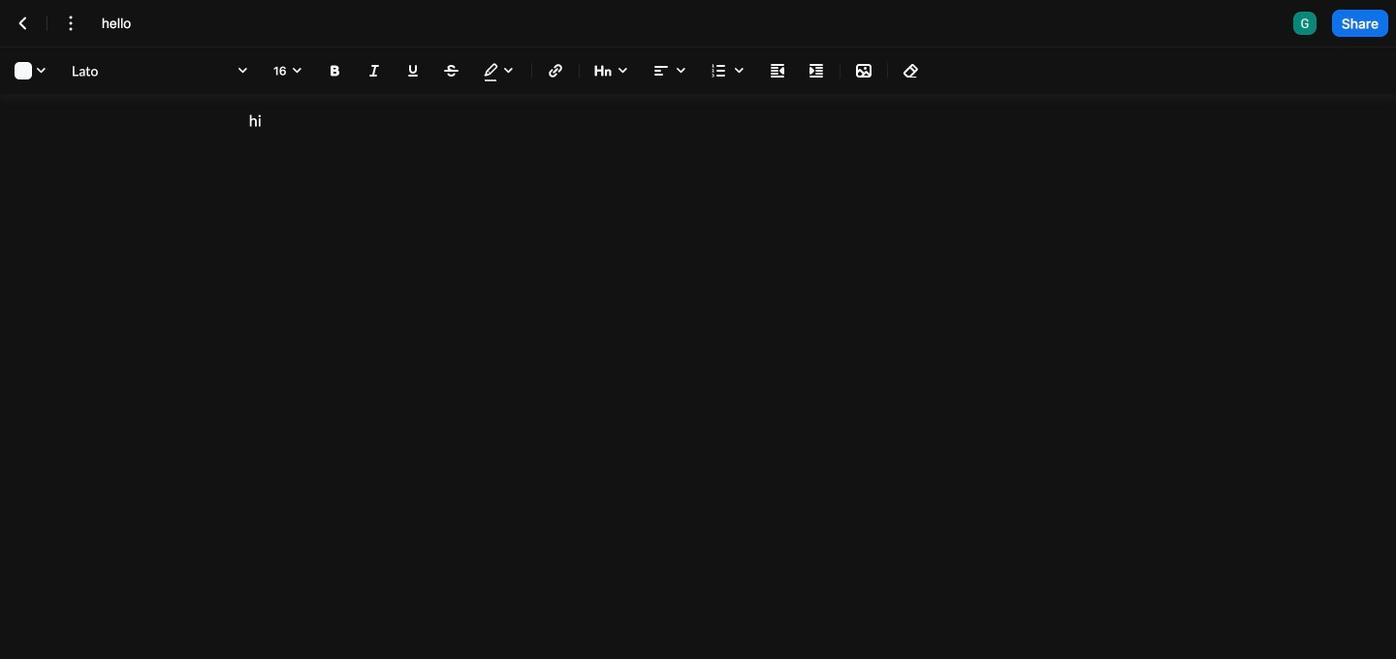 Task type: locate. For each thing, give the bounding box(es) containing it.
bold image
[[324, 59, 347, 82]]

link image
[[544, 59, 568, 82]]

strikethrough image
[[440, 59, 464, 82]]

clear style image
[[900, 59, 924, 82]]

all notes image
[[12, 12, 35, 35]]

underline image
[[402, 59, 425, 82]]

None text field
[[102, 14, 155, 33]]

decrease indent image
[[766, 59, 790, 82]]



Task type: describe. For each thing, give the bounding box(es) containing it.
increase indent image
[[805, 59, 828, 82]]

generic name image
[[1294, 12, 1317, 35]]

more image
[[59, 12, 82, 35]]

insert image image
[[853, 59, 876, 82]]

italic image
[[363, 59, 386, 82]]



Task type: vqa. For each thing, say whether or not it's contained in the screenshot.
meetings navigation
no



